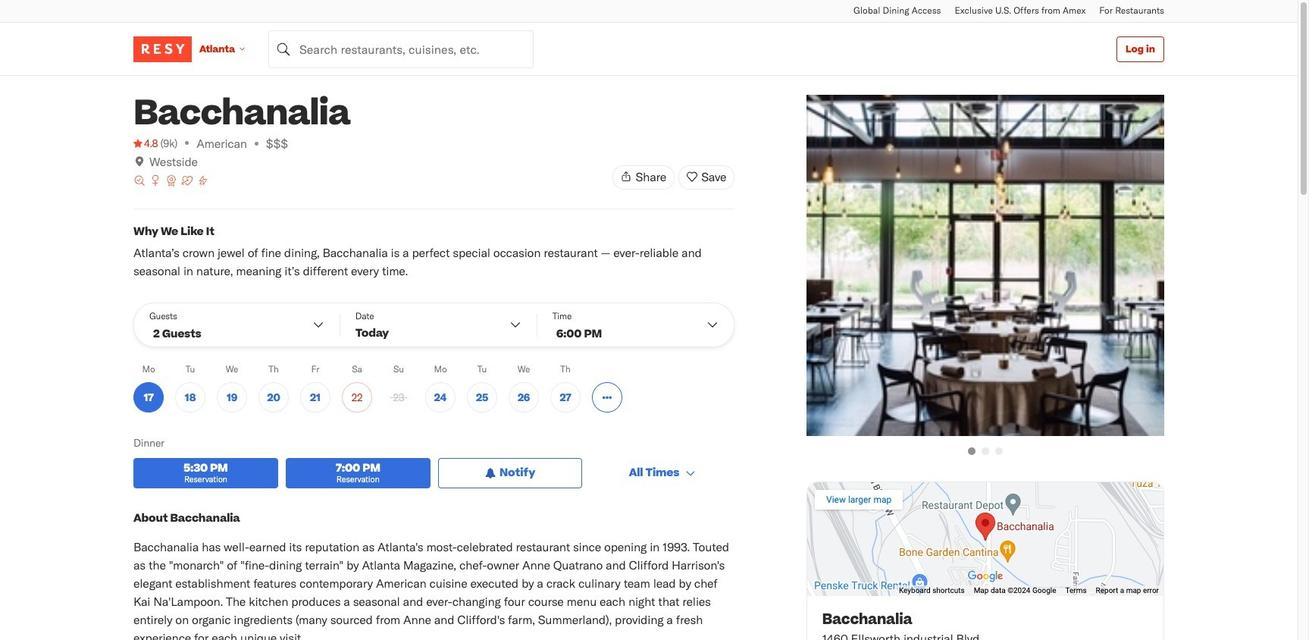 Task type: vqa. For each thing, say whether or not it's contained in the screenshot.
Search restaurants, cuisines, etc. text box
yes



Task type: locate. For each thing, give the bounding box(es) containing it.
None field
[[268, 30, 534, 68]]

Search restaurants, cuisines, etc. text field
[[268, 30, 534, 68]]



Task type: describe. For each thing, give the bounding box(es) containing it.
4.8 out of 5 stars image
[[133, 136, 158, 151]]



